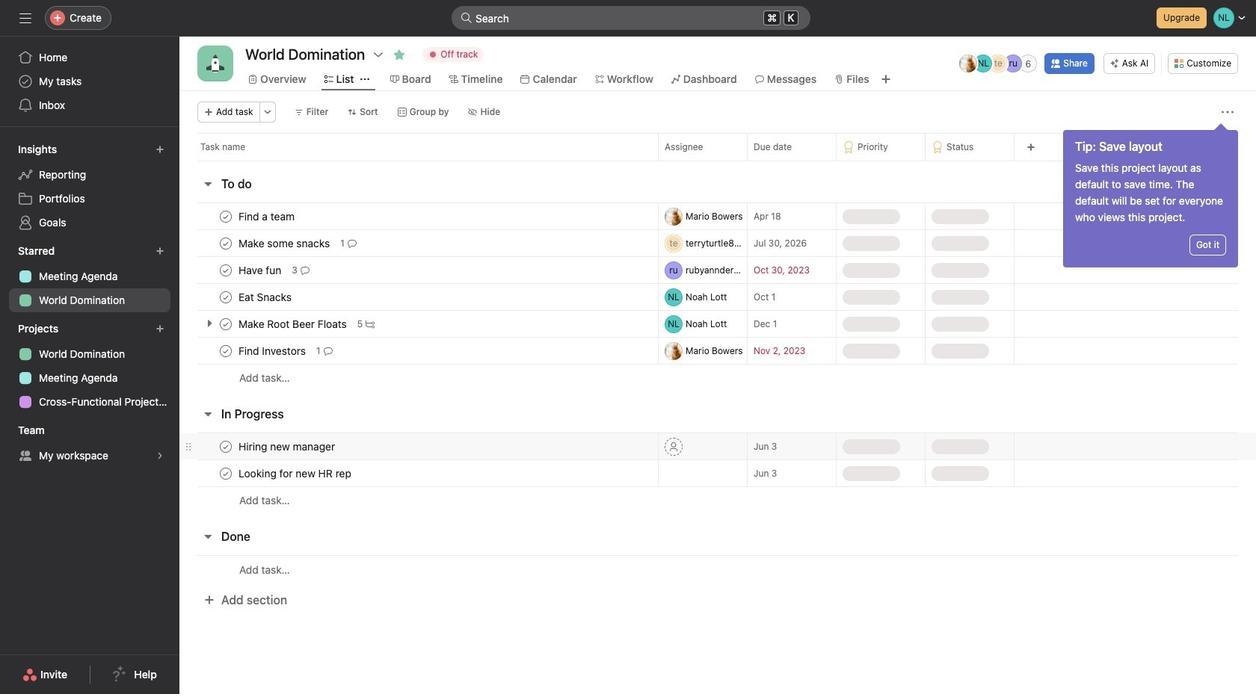 Task type: describe. For each thing, give the bounding box(es) containing it.
find a team cell
[[179, 203, 658, 230]]

looking for new hr rep cell
[[179, 460, 658, 488]]

see details, my workspace image
[[156, 452, 165, 461]]

rocket image
[[206, 55, 224, 73]]

mark complete checkbox for hiring new manager cell
[[217, 438, 235, 456]]

tab actions image
[[360, 75, 369, 84]]

new project or portfolio image
[[156, 325, 165, 334]]

mark complete image for task name text box inside find investors cell
[[217, 342, 235, 360]]

task name text field for eat snacks cell
[[236, 290, 296, 305]]

expand subtask list for the task make root beer floats image
[[203, 318, 215, 330]]

1 horizontal spatial more actions image
[[1222, 106, 1234, 118]]

3 comments image
[[301, 266, 310, 275]]

mark complete checkbox for looking for new hr rep cell
[[217, 465, 235, 483]]

show options image
[[373, 49, 385, 61]]

task name text field for looking for new hr rep cell
[[236, 466, 356, 481]]

prominent image
[[461, 12, 473, 24]]

starred element
[[0, 238, 179, 316]]

add tab image
[[880, 73, 892, 85]]

teams element
[[0, 417, 179, 471]]

find investors cell
[[179, 337, 658, 365]]

mark complete checkbox for the have fun cell
[[217, 261, 235, 279]]

have fun cell
[[179, 257, 658, 284]]

task name text field for the find a team cell
[[236, 209, 299, 224]]

add field image
[[1027, 143, 1036, 152]]

header to do tree grid
[[179, 203, 1256, 392]]

task name text field inside make root beer floats cell
[[236, 317, 351, 332]]

make some snacks cell
[[179, 230, 658, 257]]

projects element
[[0, 316, 179, 417]]

1 collapse task list for this group image from the top
[[202, 408, 214, 420]]

mark complete checkbox for the find a team cell
[[217, 208, 235, 225]]

task name text field for make some snacks cell
[[236, 236, 334, 251]]

mark complete image inside looking for new hr rep cell
[[217, 465, 235, 483]]



Task type: vqa. For each thing, say whether or not it's contained in the screenshot.
sixth Mark complete checkbox from the bottom
yes



Task type: locate. For each thing, give the bounding box(es) containing it.
add items to starred image
[[156, 247, 165, 256]]

Mark complete checkbox
[[217, 208, 235, 225], [217, 261, 235, 279], [217, 288, 235, 306], [217, 438, 235, 456], [217, 465, 235, 483]]

2 mark complete checkbox from the top
[[217, 315, 235, 333]]

global element
[[0, 37, 179, 126]]

header in progress tree grid
[[179, 433, 1256, 515]]

task name text field inside the have fun cell
[[236, 263, 286, 278]]

mark complete checkbox inside make some snacks cell
[[217, 234, 235, 252]]

1 vertical spatial 1 comment image
[[324, 347, 333, 356]]

mark complete image
[[217, 208, 235, 225], [217, 234, 235, 252], [217, 261, 235, 279], [217, 288, 235, 306], [217, 342, 235, 360], [217, 438, 235, 456]]

task name text field inside find investors cell
[[236, 344, 310, 359]]

mark complete checkbox for task name text box inside find investors cell
[[217, 342, 235, 360]]

6 mark complete image from the top
[[217, 438, 235, 456]]

0 horizontal spatial 1 comment image
[[324, 347, 333, 356]]

mark complete image for task name text field within the the have fun cell
[[217, 261, 235, 279]]

task name text field inside looking for new hr rep cell
[[236, 466, 356, 481]]

mark complete image inside hiring new manager cell
[[217, 438, 235, 456]]

4 task name text field from the top
[[236, 466, 356, 481]]

5 mark complete image from the top
[[217, 342, 235, 360]]

1 vertical spatial mark complete image
[[217, 465, 235, 483]]

hide sidebar image
[[19, 12, 31, 24]]

2 mark complete checkbox from the top
[[217, 261, 235, 279]]

0 vertical spatial mark complete checkbox
[[217, 234, 235, 252]]

2 mark complete image from the top
[[217, 465, 235, 483]]

3 mark complete checkbox from the top
[[217, 288, 235, 306]]

2 collapse task list for this group image from the top
[[202, 531, 214, 543]]

2 vertical spatial mark complete checkbox
[[217, 342, 235, 360]]

1 task name text field from the top
[[236, 209, 299, 224]]

0 horizontal spatial more actions image
[[263, 108, 272, 117]]

mark complete checkbox inside hiring new manager cell
[[217, 438, 235, 456]]

2 task name text field from the top
[[236, 290, 296, 305]]

mark complete image inside find investors cell
[[217, 342, 235, 360]]

collapse task list for this group image
[[202, 408, 214, 420], [202, 531, 214, 543]]

mark complete checkbox inside looking for new hr rep cell
[[217, 465, 235, 483]]

3 task name text field from the top
[[236, 344, 310, 359]]

row
[[179, 133, 1256, 161], [197, 160, 1239, 162], [179, 203, 1256, 230], [179, 230, 1256, 257], [179, 257, 1256, 284], [179, 283, 1256, 311], [179, 310, 1256, 338], [179, 337, 1256, 365], [179, 364, 1256, 392], [179, 433, 1256, 461], [179, 460, 1256, 488], [179, 487, 1256, 515], [179, 556, 1256, 584]]

mark complete checkbox inside make root beer floats cell
[[217, 315, 235, 333]]

1 comment image inside make some snacks cell
[[348, 239, 357, 248]]

mark complete image for task name text box inside the find a team cell
[[217, 208, 235, 225]]

task name text field inside make some snacks cell
[[236, 236, 334, 251]]

mark complete image for task name text field inside make some snacks cell
[[217, 234, 235, 252]]

1 mark complete image from the top
[[217, 208, 235, 225]]

mark complete image inside the find a team cell
[[217, 208, 235, 225]]

task name text field for hiring new manager cell
[[236, 439, 340, 454]]

1 comment image for task name text box inside find investors cell
[[324, 347, 333, 356]]

1 task name text field from the top
[[236, 236, 334, 251]]

task name text field for the have fun cell
[[236, 263, 286, 278]]

mark complete image inside make some snacks cell
[[217, 234, 235, 252]]

task name text field inside the find a team cell
[[236, 209, 299, 224]]

mark complete checkbox inside the have fun cell
[[217, 261, 235, 279]]

Search tasks, projects, and more text field
[[452, 6, 811, 30]]

remove from starred image
[[394, 49, 406, 61]]

1 vertical spatial collapse task list for this group image
[[202, 531, 214, 543]]

mark complete image inside eat snacks cell
[[217, 288, 235, 306]]

4 mark complete image from the top
[[217, 288, 235, 306]]

0 vertical spatial 1 comment image
[[348, 239, 357, 248]]

task name text field for find investors cell
[[236, 344, 310, 359]]

mark complete image inside the have fun cell
[[217, 261, 235, 279]]

5 mark complete checkbox from the top
[[217, 465, 235, 483]]

mark complete checkbox for eat snacks cell
[[217, 288, 235, 306]]

Task name text field
[[236, 236, 334, 251], [236, 263, 286, 278], [236, 317, 351, 332], [236, 466, 356, 481]]

insights element
[[0, 136, 179, 238]]

5 subtasks image
[[366, 320, 375, 329]]

make root beer floats cell
[[179, 310, 658, 338]]

mark complete image for task name text box within the hiring new manager cell
[[217, 438, 235, 456]]

mark complete checkbox inside the find a team cell
[[217, 208, 235, 225]]

task name text field inside hiring new manager cell
[[236, 439, 340, 454]]

1 comment image inside find investors cell
[[324, 347, 333, 356]]

tooltip
[[1064, 126, 1239, 268]]

eat snacks cell
[[179, 283, 658, 311]]

1 comment image for task name text field inside make some snacks cell
[[348, 239, 357, 248]]

mark complete image for task name text box within the eat snacks cell
[[217, 288, 235, 306]]

3 mark complete image from the top
[[217, 261, 235, 279]]

3 task name text field from the top
[[236, 317, 351, 332]]

1 mark complete checkbox from the top
[[217, 234, 235, 252]]

hiring new manager cell
[[179, 433, 658, 461]]

1 vertical spatial mark complete checkbox
[[217, 315, 235, 333]]

1 mark complete image from the top
[[217, 315, 235, 333]]

2 mark complete image from the top
[[217, 234, 235, 252]]

3 mark complete checkbox from the top
[[217, 342, 235, 360]]

1 comment image
[[348, 239, 357, 248], [324, 347, 333, 356]]

task name text field inside eat snacks cell
[[236, 290, 296, 305]]

2 task name text field from the top
[[236, 263, 286, 278]]

4 mark complete checkbox from the top
[[217, 438, 235, 456]]

1 horizontal spatial 1 comment image
[[348, 239, 357, 248]]

mark complete checkbox inside find investors cell
[[217, 342, 235, 360]]

1 mark complete checkbox from the top
[[217, 208, 235, 225]]

None field
[[452, 6, 811, 30]]

more actions image
[[1222, 106, 1234, 118], [263, 108, 272, 117]]

mark complete checkbox inside eat snacks cell
[[217, 288, 235, 306]]

collapse task list for this group image
[[202, 178, 214, 190]]

new insights image
[[156, 145, 165, 154]]

Mark complete checkbox
[[217, 234, 235, 252], [217, 315, 235, 333], [217, 342, 235, 360]]

mark complete image
[[217, 315, 235, 333], [217, 465, 235, 483]]

0 vertical spatial mark complete image
[[217, 315, 235, 333]]

4 task name text field from the top
[[236, 439, 340, 454]]

Task name text field
[[236, 209, 299, 224], [236, 290, 296, 305], [236, 344, 310, 359], [236, 439, 340, 454]]

0 vertical spatial collapse task list for this group image
[[202, 408, 214, 420]]

mark complete checkbox for task name text field inside make some snacks cell
[[217, 234, 235, 252]]



